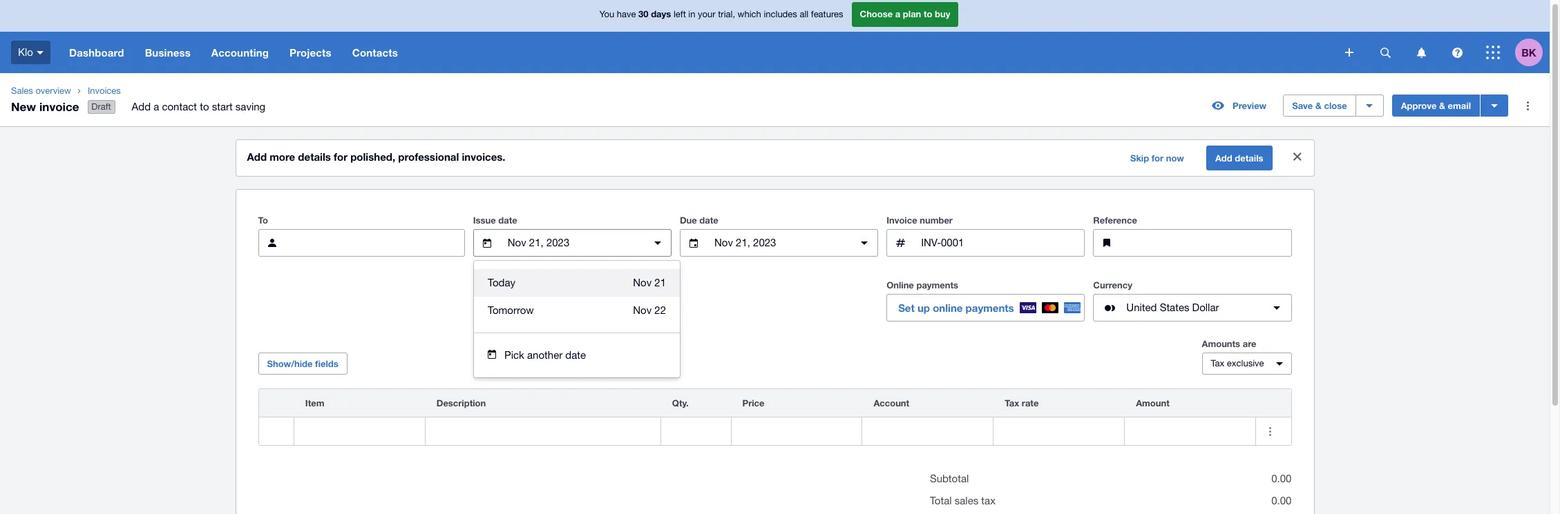 Task type: locate. For each thing, give the bounding box(es) containing it.
svg image
[[1486, 46, 1500, 59], [1452, 47, 1462, 58], [37, 51, 43, 54]]

2 nov from the top
[[633, 305, 652, 317]]

date right issue in the top left of the page
[[498, 215, 517, 226]]

united
[[1127, 302, 1157, 314]]

sales overview
[[11, 86, 71, 96]]

to for contact
[[200, 101, 209, 113]]

business button
[[135, 32, 201, 73]]

nov 21
[[633, 277, 666, 289]]

tax inside popup button
[[1211, 359, 1225, 369]]

1 vertical spatial nov
[[633, 305, 652, 317]]

for left polished,
[[334, 151, 348, 163]]

svg image left bk
[[1486, 46, 1500, 59]]

nov left 22
[[633, 305, 652, 317]]

new invoice
[[11, 99, 79, 114]]

date inside button
[[565, 350, 586, 361]]

Amount field
[[1125, 419, 1256, 445]]

1 vertical spatial a
[[154, 101, 159, 113]]

to
[[258, 215, 268, 226]]

&
[[1316, 100, 1322, 111], [1439, 100, 1446, 111]]

banner
[[0, 0, 1550, 73]]

dollar
[[1192, 302, 1219, 314]]

today
[[488, 277, 515, 289]]

add left contact
[[132, 101, 151, 113]]

payments
[[917, 280, 958, 291], [966, 302, 1014, 314]]

add left more
[[247, 151, 267, 163]]

a for contact
[[154, 101, 159, 113]]

1 horizontal spatial add
[[247, 151, 267, 163]]

1 horizontal spatial tax
[[1211, 359, 1225, 369]]

payments up online
[[917, 280, 958, 291]]

to
[[924, 8, 932, 20], [200, 101, 209, 113]]

add more details for polished, professional invoices. status
[[236, 140, 1314, 176]]

svg image right klo
[[37, 51, 43, 54]]

set up online payments
[[898, 302, 1014, 314]]

you have 30 days left in your trial, which includes all features
[[599, 8, 843, 20]]

have
[[617, 9, 636, 20]]

nov
[[633, 277, 652, 289], [633, 305, 652, 317]]

add a contact to start saving
[[132, 101, 265, 113]]

a inside "banner"
[[895, 8, 901, 20]]

22
[[655, 305, 666, 317]]

choose
[[860, 8, 893, 20]]

0 horizontal spatial a
[[154, 101, 159, 113]]

more line item options element
[[1256, 390, 1291, 417]]

pick another date
[[504, 350, 586, 361]]

to left buy
[[924, 8, 932, 20]]

tax inside invoice line item list element
[[1005, 398, 1019, 409]]

add inside button
[[1215, 153, 1233, 164]]

1 vertical spatial to
[[200, 101, 209, 113]]

group
[[474, 261, 680, 378]]

& left email
[[1439, 100, 1446, 111]]

contacts
[[352, 46, 398, 59]]

0 vertical spatial tax
[[1211, 359, 1225, 369]]

1 horizontal spatial payments
[[966, 302, 1014, 314]]

& right save
[[1316, 100, 1322, 111]]

0 horizontal spatial &
[[1316, 100, 1322, 111]]

left
[[674, 9, 686, 20]]

nov for nov 22
[[633, 305, 652, 317]]

None field
[[294, 418, 425, 446]]

navigation inside "banner"
[[59, 32, 1336, 73]]

tax left rate
[[1005, 398, 1019, 409]]

skip for now
[[1130, 153, 1184, 164]]

1 vertical spatial payments
[[966, 302, 1014, 314]]

projects
[[290, 46, 331, 59]]

united states dollar
[[1127, 302, 1219, 314]]

more invoice options image
[[1514, 92, 1542, 120]]

svg image
[[1380, 47, 1391, 58], [1417, 47, 1426, 58], [1345, 48, 1354, 57]]

tax down amounts
[[1211, 359, 1225, 369]]

add for add a contact to start saving
[[132, 101, 151, 113]]

0.00 for total sales tax
[[1272, 496, 1292, 507]]

amount
[[1136, 398, 1170, 409]]

0 vertical spatial 0.00
[[1272, 473, 1292, 485]]

0.00
[[1272, 473, 1292, 485], [1272, 496, 1292, 507]]

invoice number
[[887, 215, 953, 226]]

currency
[[1093, 280, 1132, 291]]

for left now
[[1152, 153, 1164, 164]]

1 horizontal spatial to
[[924, 8, 932, 20]]

Price field
[[731, 419, 862, 445]]

0 horizontal spatial payments
[[917, 280, 958, 291]]

Invoice number text field
[[920, 230, 1084, 256]]

banner containing bk
[[0, 0, 1550, 73]]

1 0.00 from the top
[[1272, 473, 1292, 485]]

add right now
[[1215, 153, 1233, 164]]

payments right online
[[966, 302, 1014, 314]]

for
[[334, 151, 348, 163], [1152, 153, 1164, 164]]

contact element
[[258, 229, 465, 257]]

1 vertical spatial tax
[[1005, 398, 1019, 409]]

1 horizontal spatial &
[[1439, 100, 1446, 111]]

list box
[[474, 261, 680, 333]]

save & close button
[[1283, 95, 1356, 117]]

date right the another
[[565, 350, 586, 361]]

0 horizontal spatial date
[[498, 215, 517, 226]]

0 vertical spatial to
[[924, 8, 932, 20]]

close image
[[1284, 143, 1311, 171]]

2 0.00 from the top
[[1272, 496, 1292, 507]]

tax for tax exclusive
[[1211, 359, 1225, 369]]

a
[[895, 8, 901, 20], [154, 101, 159, 113]]

a left plan
[[895, 8, 901, 20]]

0 horizontal spatial svg image
[[37, 51, 43, 54]]

& for email
[[1439, 100, 1446, 111]]

1 horizontal spatial for
[[1152, 153, 1164, 164]]

0 horizontal spatial tax
[[1005, 398, 1019, 409]]

pick
[[504, 350, 524, 361]]

to left start
[[200, 101, 209, 113]]

0 vertical spatial a
[[895, 8, 901, 20]]

saving
[[236, 101, 265, 113]]

draft
[[91, 102, 111, 112]]

professional
[[398, 151, 459, 163]]

list box containing today
[[474, 261, 680, 333]]

date
[[498, 215, 517, 226], [700, 215, 718, 226], [565, 350, 586, 361]]

0 horizontal spatial to
[[200, 101, 209, 113]]

1 nov from the top
[[633, 277, 652, 289]]

1 horizontal spatial date
[[565, 350, 586, 361]]

preview
[[1233, 100, 1267, 111]]

save & close
[[1292, 100, 1347, 111]]

0 vertical spatial nov
[[633, 277, 652, 289]]

your
[[698, 9, 716, 20]]

details right more
[[298, 151, 331, 163]]

svg image up email
[[1452, 47, 1462, 58]]

new
[[11, 99, 36, 114]]

overview
[[35, 86, 71, 96]]

bk button
[[1515, 32, 1550, 73]]

navigation
[[59, 32, 1336, 73]]

2 & from the left
[[1439, 100, 1446, 111]]

nov left 21
[[633, 277, 652, 289]]

features
[[811, 9, 843, 20]]

1 & from the left
[[1316, 100, 1322, 111]]

all
[[800, 9, 809, 20]]

save
[[1292, 100, 1313, 111]]

approve & email
[[1401, 100, 1471, 111]]

a left contact
[[154, 101, 159, 113]]

tomorrow
[[488, 305, 534, 317]]

approve
[[1401, 100, 1437, 111]]

1 horizontal spatial a
[[895, 8, 901, 20]]

pick another date button
[[474, 342, 680, 370]]

online payments
[[887, 280, 958, 291]]

details left close image
[[1235, 153, 1263, 164]]

navigation containing dashboard
[[59, 32, 1336, 73]]

tax exclusive
[[1211, 359, 1264, 369]]

0 horizontal spatial add
[[132, 101, 151, 113]]

0 horizontal spatial details
[[298, 151, 331, 163]]

dashboard link
[[59, 32, 135, 73]]

date right due
[[700, 215, 718, 226]]

1 horizontal spatial details
[[1235, 153, 1263, 164]]

description
[[437, 398, 486, 409]]

in
[[688, 9, 695, 20]]

for inside button
[[1152, 153, 1164, 164]]

set up online payments button
[[887, 294, 1085, 322]]

2 horizontal spatial date
[[700, 215, 718, 226]]

add details
[[1215, 153, 1263, 164]]

add more details for polished, professional invoices.
[[247, 151, 505, 163]]

1 vertical spatial 0.00
[[1272, 496, 1292, 507]]

invoices
[[88, 86, 121, 96]]

add for add details
[[1215, 153, 1233, 164]]

2 horizontal spatial add
[[1215, 153, 1233, 164]]



Task type: describe. For each thing, give the bounding box(es) containing it.
number
[[920, 215, 953, 226]]

show/hide fields
[[267, 359, 338, 370]]

0 horizontal spatial svg image
[[1345, 48, 1354, 57]]

Quantity field
[[661, 419, 731, 445]]

united states dollar button
[[1093, 294, 1292, 322]]

contact
[[162, 101, 197, 113]]

online
[[887, 280, 914, 291]]

due
[[680, 215, 697, 226]]

Due date text field
[[713, 230, 845, 256]]

2 horizontal spatial svg image
[[1486, 46, 1500, 59]]

nov for nov 21
[[633, 277, 652, 289]]

invoice line item list element
[[258, 389, 1292, 446]]

issue date
[[473, 215, 517, 226]]

buy
[[935, 8, 950, 20]]

& for close
[[1316, 100, 1322, 111]]

item
[[305, 398, 324, 409]]

choose a plan to buy
[[860, 8, 950, 20]]

nov 22
[[633, 305, 666, 317]]

add details button
[[1206, 146, 1272, 171]]

amounts
[[1202, 339, 1240, 350]]

klo
[[18, 46, 33, 58]]

issue
[[473, 215, 496, 226]]

more line item options image
[[1256, 418, 1284, 446]]

total sales tax
[[930, 496, 996, 507]]

due date
[[680, 215, 718, 226]]

0.00 for subtotal
[[1272, 473, 1292, 485]]

contacts button
[[342, 32, 408, 73]]

trial,
[[718, 9, 735, 20]]

includes
[[764, 9, 797, 20]]

Inventory item text field
[[294, 419, 425, 445]]

fields
[[315, 359, 338, 370]]

Issue date text field
[[506, 230, 638, 256]]

To text field
[[291, 230, 464, 256]]

you
[[599, 9, 614, 20]]

bk
[[1522, 46, 1537, 58]]

1 horizontal spatial svg image
[[1452, 47, 1462, 58]]

accounting button
[[201, 32, 279, 73]]

1 horizontal spatial svg image
[[1380, 47, 1391, 58]]

price
[[742, 398, 765, 409]]

show/hide fields button
[[258, 353, 347, 375]]

close
[[1324, 100, 1347, 111]]

svg image inside klo 'popup button'
[[37, 51, 43, 54]]

more date options image
[[644, 229, 672, 257]]

a for plan
[[895, 8, 901, 20]]

show/hide
[[267, 359, 313, 370]]

days
[[651, 8, 671, 20]]

date for issue date
[[498, 215, 517, 226]]

preview button
[[1204, 95, 1275, 117]]

rate
[[1022, 398, 1039, 409]]

2 horizontal spatial svg image
[[1417, 47, 1426, 58]]

to for plan
[[924, 8, 932, 20]]

tax for tax rate
[[1005, 398, 1019, 409]]

sales overview link
[[6, 84, 77, 98]]

subtotal
[[930, 473, 969, 485]]

plan
[[903, 8, 921, 20]]

tax exclusive button
[[1202, 353, 1292, 375]]

online
[[933, 302, 963, 314]]

up
[[918, 302, 930, 314]]

business
[[145, 46, 191, 59]]

more
[[270, 151, 295, 163]]

21
[[655, 277, 666, 289]]

projects button
[[279, 32, 342, 73]]

30
[[639, 8, 649, 20]]

now
[[1166, 153, 1184, 164]]

invoice number element
[[887, 229, 1085, 257]]

add for add more details for polished, professional invoices.
[[247, 151, 267, 163]]

sales
[[11, 86, 33, 96]]

0 horizontal spatial for
[[334, 151, 348, 163]]

date for due date
[[700, 215, 718, 226]]

set
[[898, 302, 915, 314]]

accounting
[[211, 46, 269, 59]]

which
[[738, 9, 761, 20]]

invoice
[[887, 215, 917, 226]]

group containing today
[[474, 261, 680, 378]]

account
[[874, 398, 909, 409]]

details inside button
[[1235, 153, 1263, 164]]

total
[[930, 496, 952, 507]]

another
[[527, 350, 563, 361]]

0 vertical spatial payments
[[917, 280, 958, 291]]

Reference text field
[[1127, 230, 1291, 256]]

approve & email button
[[1392, 95, 1480, 117]]

are
[[1243, 339, 1257, 350]]

invoices link
[[82, 84, 277, 98]]

reference
[[1093, 215, 1137, 226]]

sales
[[955, 496, 979, 507]]

invoices.
[[462, 151, 505, 163]]

amounts are
[[1202, 339, 1257, 350]]

polished,
[[350, 151, 395, 163]]

more date options image
[[851, 229, 878, 257]]

klo button
[[0, 32, 59, 73]]

skip for now button
[[1122, 147, 1193, 169]]

payments inside popup button
[[966, 302, 1014, 314]]

exclusive
[[1227, 359, 1264, 369]]

skip
[[1130, 153, 1149, 164]]



Task type: vqa. For each thing, say whether or not it's contained in the screenshot.
Attach
no



